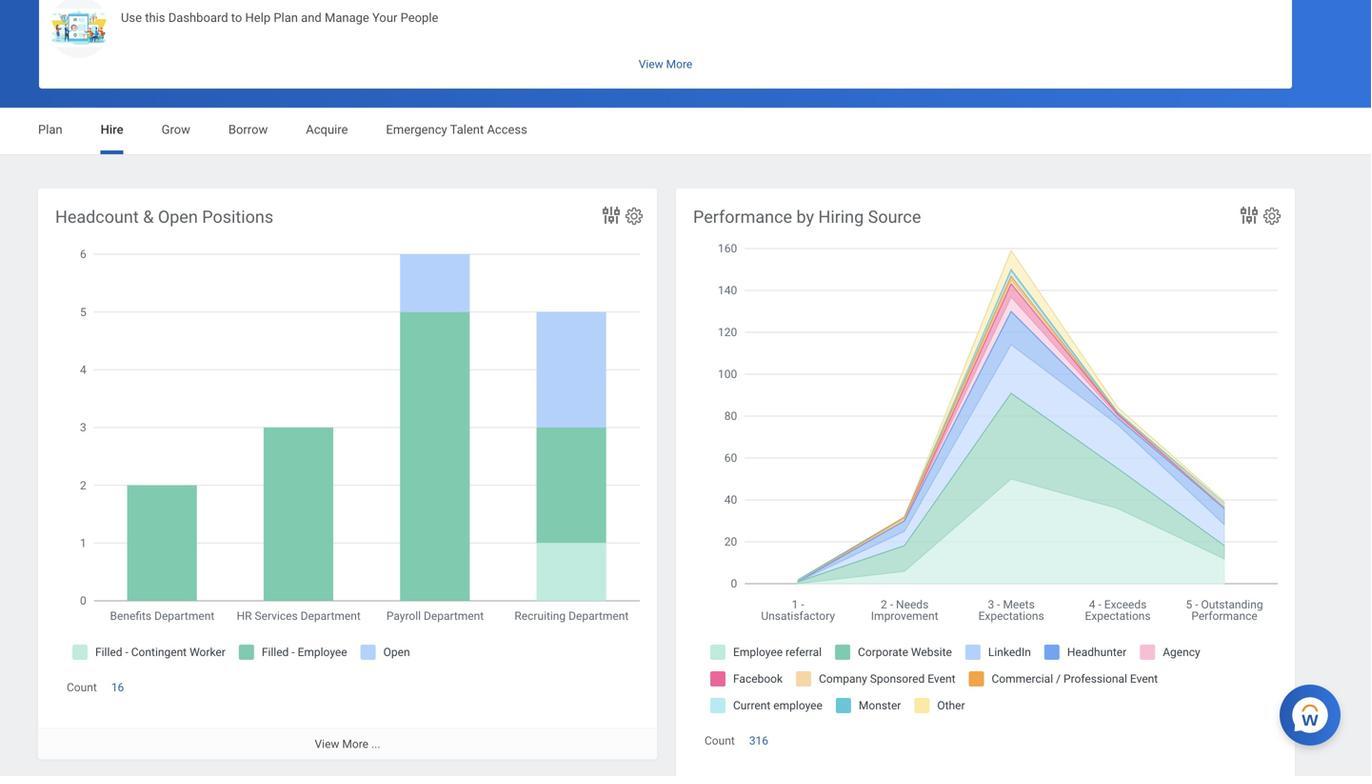Task type: describe. For each thing, give the bounding box(es) containing it.
borrow
[[229, 122, 268, 137]]

grow
[[162, 122, 190, 137]]

your
[[372, 10, 398, 25]]

use this dashboard to help plan and manage your people
[[121, 10, 439, 25]]

open
[[158, 207, 198, 227]]

hiring
[[819, 207, 864, 227]]

positions
[[202, 207, 273, 227]]

source
[[868, 207, 922, 227]]

view
[[315, 738, 340, 751]]

and
[[301, 10, 322, 25]]

help
[[245, 10, 271, 25]]

acquire
[[306, 122, 348, 137]]

316 button
[[749, 734, 772, 749]]

use this dashboard to help plan and manage your people button
[[39, 0, 1293, 89]]

emergency talent access
[[386, 122, 528, 137]]

16 button
[[111, 680, 127, 696]]

performance by hiring source
[[693, 207, 922, 227]]

configure and view chart data image for positions
[[600, 204, 623, 227]]

by
[[797, 207, 814, 227]]

talent
[[450, 122, 484, 137]]

&
[[143, 207, 154, 227]]



Task type: vqa. For each thing, say whether or not it's contained in the screenshot.
Explore link
no



Task type: locate. For each thing, give the bounding box(es) containing it.
headcount & open positions element
[[38, 189, 657, 760]]

count inside performance by hiring source element
[[705, 735, 735, 748]]

1 horizontal spatial count
[[705, 735, 735, 748]]

headcount & open positions
[[55, 207, 273, 227]]

plan left and
[[274, 10, 298, 25]]

0 horizontal spatial configure and view chart data image
[[600, 204, 623, 227]]

people
[[401, 10, 439, 25]]

configure headcount & open positions image
[[624, 206, 645, 227]]

1 vertical spatial count
[[705, 735, 735, 748]]

count for performance
[[705, 735, 735, 748]]

1 configure and view chart data image from the left
[[600, 204, 623, 227]]

access
[[487, 122, 528, 137]]

count left the 16
[[67, 681, 97, 695]]

configure and view chart data image inside headcount & open positions element
[[600, 204, 623, 227]]

count for headcount
[[67, 681, 97, 695]]

plan
[[274, 10, 298, 25], [38, 122, 62, 137]]

this
[[145, 10, 165, 25]]

plan inside use this dashboard to help plan and manage your people button
[[274, 10, 298, 25]]

hire
[[101, 122, 123, 137]]

configure and view chart data image for source
[[1238, 204, 1261, 227]]

headcount
[[55, 207, 139, 227]]

manage
[[325, 10, 369, 25]]

count left 316 at the right bottom of the page
[[705, 735, 735, 748]]

2 configure and view chart data image from the left
[[1238, 204, 1261, 227]]

16
[[111, 681, 124, 695]]

configure performance by hiring source image
[[1262, 206, 1283, 227]]

316
[[749, 735, 769, 748]]

configure and view chart data image
[[600, 204, 623, 227], [1238, 204, 1261, 227]]

tab list
[[19, 109, 1353, 154]]

more
[[342, 738, 369, 751]]

configure and view chart data image left configure performance by hiring source image
[[1238, 204, 1261, 227]]

0 vertical spatial plan
[[274, 10, 298, 25]]

1 vertical spatial plan
[[38, 122, 62, 137]]

emergency
[[386, 122, 447, 137]]

1 horizontal spatial plan
[[274, 10, 298, 25]]

configure and view chart data image left "configure headcount & open positions" image at the top left
[[600, 204, 623, 227]]

0 vertical spatial count
[[67, 681, 97, 695]]

0 horizontal spatial plan
[[38, 122, 62, 137]]

use
[[121, 10, 142, 25]]

performance by hiring source element
[[676, 189, 1295, 776]]

view more ...
[[315, 738, 381, 751]]

1 horizontal spatial configure and view chart data image
[[1238, 204, 1261, 227]]

configure and view chart data image inside performance by hiring source element
[[1238, 204, 1261, 227]]

performance
[[693, 207, 793, 227]]

plan left 'hire'
[[38, 122, 62, 137]]

to
[[231, 10, 242, 25]]

tab list containing plan
[[19, 109, 1353, 154]]

count
[[67, 681, 97, 695], [705, 735, 735, 748]]

dashboard
[[168, 10, 228, 25]]

view more ... link
[[38, 728, 657, 760]]

0 horizontal spatial count
[[67, 681, 97, 695]]

...
[[372, 738, 381, 751]]



